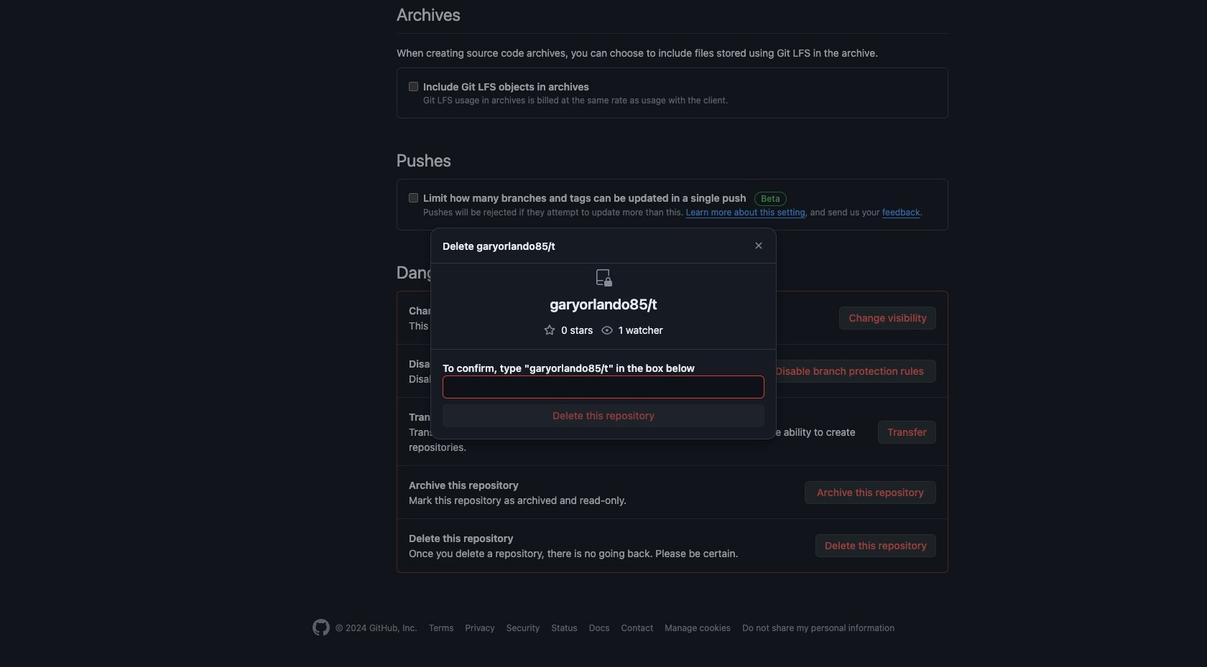 Task type: vqa. For each thing, say whether or not it's contained in the screenshot.
the middle dot fill icon
no



Task type: locate. For each thing, give the bounding box(es) containing it.
repo locked image
[[595, 270, 612, 287]]

None text field
[[443, 376, 765, 399]]

close image
[[753, 240, 765, 252]]

star image
[[544, 325, 556, 336]]

None checkbox
[[409, 82, 418, 91], [409, 193, 418, 203], [409, 82, 418, 91], [409, 193, 418, 203]]



Task type: describe. For each thing, give the bounding box(es) containing it.
homepage image
[[313, 620, 330, 637]]

eye image
[[602, 325, 613, 336]]



